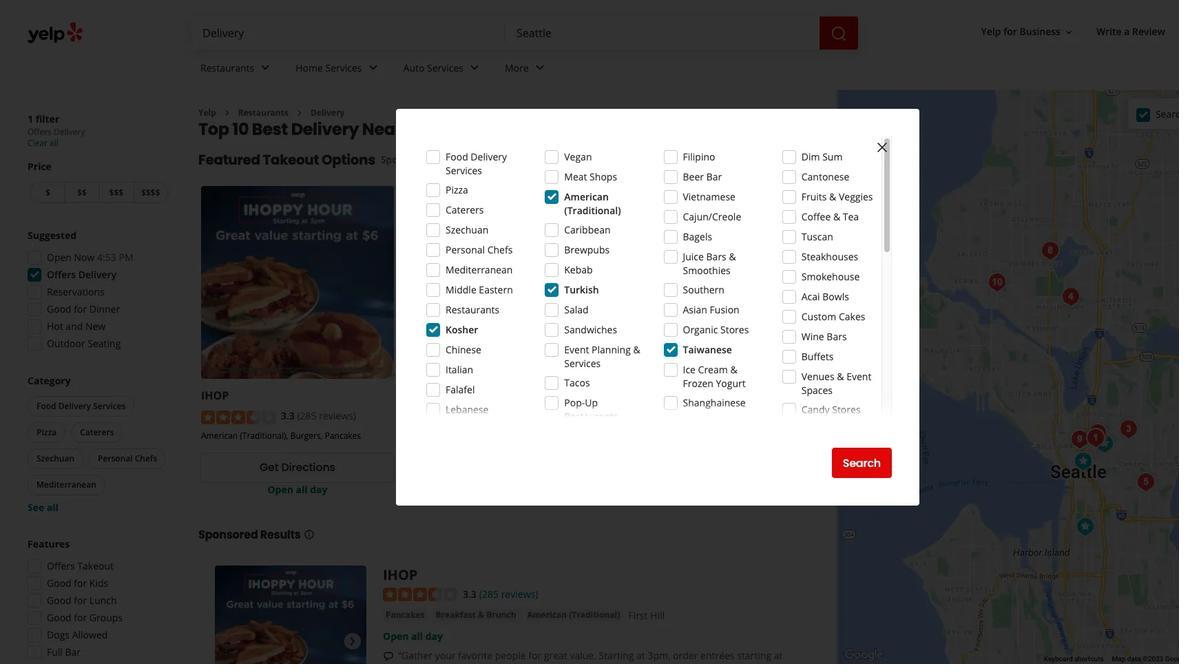 Task type: vqa. For each thing, say whether or not it's contained in the screenshot.
the rightmost 3.6 star rating Image
no



Task type: locate. For each thing, give the bounding box(es) containing it.
sponsored
[[381, 153, 431, 166], [198, 527, 258, 543]]

szechuan up middle on the left of the page
[[446, 223, 489, 236]]

offers delivery
[[47, 268, 116, 281]]

food inside button
[[37, 400, 56, 412]]

& inside button
[[478, 609, 485, 621]]

american
[[565, 190, 609, 203], [201, 430, 238, 442], [528, 609, 567, 621]]

1 vertical spatial food delivery services
[[37, 400, 126, 412]]

1 horizontal spatial day
[[426, 630, 443, 643]]

1 horizontal spatial bar
[[707, 170, 722, 183]]

$$$ button
[[99, 182, 133, 203]]

sponsored down top 10 best delivery near seattle, washington
[[381, 153, 431, 166]]

shanghainese
[[683, 396, 746, 409]]

24 chevron down v2 image inside more link
[[532, 60, 548, 76]]

personal chefs inside search "dialog"
[[446, 243, 513, 256]]

juice
[[683, 250, 704, 263]]

0 vertical spatial 3.3
[[281, 410, 295, 423]]

1 vertical spatial ihop
[[383, 566, 418, 584]]

0 vertical spatial (285
[[297, 410, 317, 423]]

food delivery services up caterers "button"
[[37, 400, 126, 412]]

stores
[[721, 323, 749, 336], [833, 403, 861, 416]]

1 vertical spatial reviews)
[[501, 588, 538, 601]]

lunch
[[89, 594, 117, 607]]

good up hot
[[47, 303, 71, 316]]

1 vertical spatial pancakes
[[386, 609, 425, 621]]

24 chevron down v2 image right the auto services in the top left of the page
[[467, 60, 483, 76]]

group
[[23, 229, 171, 355], [25, 374, 171, 515], [23, 538, 171, 664]]

chefs inside search "dialog"
[[488, 243, 513, 256]]

pizza hut link
[[405, 388, 456, 403]]

for up hot and new
[[74, 303, 87, 316]]

get directions
[[260, 460, 336, 476]]

0 vertical spatial chefs
[[488, 243, 513, 256]]

pizza down seattle,
[[446, 183, 469, 196]]

personal chefs down caterers "button"
[[98, 453, 157, 465]]

tacos
[[565, 376, 590, 389]]

delivery down open now 4:53 pm
[[78, 268, 116, 281]]

mediterranean up middle eastern
[[446, 263, 513, 276]]

pizza up 44 on the bottom
[[405, 388, 433, 403]]

1 horizontal spatial takeout
[[263, 151, 319, 170]]

0 vertical spatial ihop
[[201, 388, 229, 403]]

asian
[[683, 303, 708, 316]]

american (traditional) inside search "dialog"
[[565, 190, 621, 217]]

value.
[[570, 649, 597, 663]]

0 vertical spatial stores
[[721, 323, 749, 336]]

american (traditional) button
[[525, 609, 623, 623]]

get
[[260, 460, 279, 476]]

0 horizontal spatial bar
[[65, 646, 81, 659]]

personal chefs button
[[89, 449, 166, 469]]

0 vertical spatial 16 info v2 image
[[433, 155, 445, 166]]

chefs inside button
[[135, 453, 157, 465]]

bar inside group
[[65, 646, 81, 659]]

good down offers takeout
[[47, 577, 71, 590]]

& left "brunch"
[[478, 609, 485, 621]]

write
[[1097, 25, 1122, 38]]

& right venues
[[838, 370, 845, 383]]

1 horizontal spatial food
[[446, 150, 468, 163]]

bars down custom cakes at top right
[[827, 330, 847, 343]]

2 good from the top
[[47, 577, 71, 590]]

for down good for kids
[[74, 594, 87, 607]]

szechuan inside button
[[37, 453, 74, 465]]

1 horizontal spatial 3.3 star rating image
[[383, 588, 458, 602]]

0 vertical spatial american (traditional)
[[565, 190, 621, 217]]

group containing features
[[23, 538, 171, 664]]

day up your
[[426, 630, 443, 643]]

2 vertical spatial offers
[[47, 560, 75, 573]]

bar down dogs allowed
[[65, 646, 81, 659]]

first
[[629, 609, 648, 623]]

0 vertical spatial yelp
[[982, 25, 1002, 38]]

ice cream & frozen yogurt
[[683, 363, 746, 390]]

review
[[1133, 25, 1166, 38]]

good down good for kids
[[47, 594, 71, 607]]

0 vertical spatial group
[[23, 229, 171, 355]]

1 vertical spatial caterers
[[80, 427, 114, 438]]

bars up smoothies
[[707, 250, 727, 263]]

for left the business
[[1004, 25, 1018, 38]]

offers
[[28, 126, 52, 138], [47, 268, 76, 281], [47, 560, 75, 573]]

3 24 chevron down v2 image from the left
[[467, 60, 483, 76]]

search image
[[831, 25, 848, 42]]

1 horizontal spatial ihop
[[383, 566, 418, 584]]

0 vertical spatial day
[[310, 483, 328, 496]]

mediterranean down szechuan button
[[37, 479, 96, 491]]

24 chevron down v2 image
[[257, 60, 274, 76], [365, 60, 382, 76], [467, 60, 483, 76], [532, 60, 548, 76]]

pancakes
[[325, 430, 361, 442], [386, 609, 425, 621]]

buffets
[[802, 350, 834, 363]]

0 vertical spatial szechuan
[[446, 223, 489, 236]]

tuscan
[[802, 230, 834, 243]]

(285 right '3.3' link
[[480, 588, 499, 601]]

reviews down pizza hut "link"
[[417, 410, 446, 421]]

american left "(traditional),"
[[201, 430, 238, 442]]

reviews inside pizza hut 44 reviews
[[417, 410, 446, 421]]

1 horizontal spatial chefs
[[488, 243, 513, 256]]

kids
[[89, 577, 108, 590]]

eastern
[[479, 283, 513, 296]]

2 vertical spatial american
[[528, 609, 567, 621]]

venues
[[802, 370, 835, 383]]

day
[[310, 483, 328, 496], [426, 630, 443, 643]]

open all day down get directions
[[268, 483, 328, 496]]

keyboard shortcuts button
[[1045, 655, 1104, 664]]

candy
[[802, 403, 830, 416]]

1 24 chevron down v2 image from the left
[[257, 60, 274, 76]]

map
[[1113, 655, 1126, 663]]

1 vertical spatial 3.3 star rating image
[[383, 588, 458, 602]]

restaurants inside business categories element
[[201, 61, 254, 74]]

& right planning
[[634, 343, 641, 356]]

middle eastern
[[446, 283, 513, 296]]

yelp left 16 chevron right v2 image at left
[[198, 107, 216, 119]]

american (traditional) up the 'value.'
[[528, 609, 621, 621]]

sponsored for sponsored
[[381, 153, 431, 166]]

bars for juice
[[707, 250, 727, 263]]

16 info v2 image down seattle,
[[433, 155, 445, 166]]

0 horizontal spatial caterers
[[80, 427, 114, 438]]

3 good from the top
[[47, 594, 71, 607]]

0 horizontal spatial open
[[47, 251, 72, 264]]

stores for organic stores
[[721, 323, 749, 336]]

good for good for lunch
[[47, 594, 71, 607]]

1 horizontal spatial sponsored
[[381, 153, 431, 166]]

$$$
[[109, 187, 123, 198]]

(285
[[297, 410, 317, 423], [480, 588, 499, 601]]

takeout inside group
[[77, 560, 114, 573]]

0 horizontal spatial pizza
[[37, 427, 57, 438]]

24 chevron down v2 image inside auto services link
[[467, 60, 483, 76]]

group containing category
[[25, 374, 171, 515]]

brunch
[[487, 609, 517, 621]]

more link
[[494, 50, 559, 90]]

1 horizontal spatial bars
[[827, 330, 847, 343]]

0 horizontal spatial open all day
[[268, 483, 328, 496]]

1 vertical spatial food
[[37, 400, 56, 412]]

1 vertical spatial bars
[[827, 330, 847, 343]]

0 horizontal spatial reviews)
[[319, 410, 356, 423]]

1 horizontal spatial caterers
[[446, 203, 484, 216]]

at down "gather at the left bottom
[[412, 663, 421, 664]]

services right auto
[[427, 61, 464, 74]]

restaurants up 16 chevron right v2 image at left
[[201, 61, 254, 74]]

caterers inside "button"
[[80, 427, 114, 438]]

2 vertical spatial group
[[23, 538, 171, 664]]

your
[[435, 649, 456, 663]]

1 horizontal spatial yelp
[[982, 25, 1002, 38]]

1 good from the top
[[47, 303, 71, 316]]

featured takeout options
[[198, 151, 376, 170]]

yelp for business
[[982, 25, 1061, 38]]

cakes
[[839, 310, 866, 323]]

0 vertical spatial offers
[[28, 126, 52, 138]]

reviews) up burgers,
[[319, 410, 356, 423]]

event right venues
[[847, 370, 872, 383]]

pancakes inside button
[[386, 609, 425, 621]]

1 horizontal spatial event
[[847, 370, 872, 383]]

pancakes down 3.3 (285 reviews)
[[325, 430, 361, 442]]

yelp inside button
[[982, 25, 1002, 38]]

google image
[[842, 646, 887, 664]]

see
[[28, 501, 44, 514]]

pizza inside search "dialog"
[[446, 183, 469, 196]]

16 info v2 image
[[433, 155, 445, 166], [304, 529, 315, 540]]

food down "category"
[[37, 400, 56, 412]]

& up yogurt
[[731, 363, 738, 376]]

4 good from the top
[[47, 611, 71, 624]]

all inside '1 filter offers delivery clear all'
[[50, 137, 58, 149]]

american (traditional)
[[565, 190, 621, 217], [528, 609, 621, 621]]

restaurants link left 16 chevron right v2 icon at the top left of the page
[[238, 107, 289, 119]]

salad
[[565, 303, 589, 316]]

food inside search "dialog"
[[446, 150, 468, 163]]

sponsored for sponsored results
[[198, 527, 258, 543]]

dumpling the noodle image
[[1058, 283, 1085, 310]]

top 10 best delivery near seattle, washington
[[198, 118, 573, 141]]

0 horizontal spatial sponsored
[[198, 527, 258, 543]]

2 24 chevron down v2 image from the left
[[365, 60, 382, 76]]

delivery down the filter
[[54, 126, 85, 138]]

beer bar
[[683, 170, 722, 183]]

restaurants down up
[[565, 410, 619, 423]]

stores down the fusion
[[721, 323, 749, 336]]

3.3 up breakfast & brunch
[[463, 588, 477, 601]]

american down meat shops
[[565, 190, 609, 203]]

& inside ice cream & frozen yogurt
[[731, 363, 738, 376]]

pelicana chicken image
[[1086, 420, 1114, 448]]

24 chevron down v2 image inside home services link
[[365, 60, 382, 76]]

bars inside juice bars & smoothies
[[707, 250, 727, 263]]

16 chevron right v2 image
[[294, 107, 305, 118]]

ihop image
[[1092, 430, 1119, 457], [215, 566, 367, 664]]

0 horizontal spatial takeout
[[77, 560, 114, 573]]

2 vertical spatial open
[[383, 630, 409, 643]]

auto
[[404, 61, 425, 74]]

0 vertical spatial pizza
[[446, 183, 469, 196]]

and
[[66, 320, 83, 333]]

3.3
[[281, 410, 295, 423], [463, 588, 477, 601]]

fruits
[[802, 190, 827, 203]]

1 horizontal spatial ihop link
[[383, 566, 418, 584]]

1 horizontal spatial personal chefs
[[446, 243, 513, 256]]

0 vertical spatial food
[[446, 150, 468, 163]]

at left 3pm,
[[637, 649, 646, 663]]

american (traditional) up 'caribbean'
[[565, 190, 621, 217]]

2 vertical spatial pizza
[[37, 427, 57, 438]]

delivery down washington
[[471, 150, 507, 163]]

0 vertical spatial bar
[[707, 170, 722, 183]]

0 vertical spatial takeout
[[263, 151, 319, 170]]

0 horizontal spatial personal chefs
[[98, 453, 157, 465]]

& inside event planning & services
[[634, 343, 641, 356]]

16 info v2 image right results
[[304, 529, 315, 540]]

sum
[[823, 150, 843, 163]]

(285 reviews) link
[[480, 586, 538, 601]]

pizza inside pizza hut 44 reviews
[[405, 388, 433, 403]]

restaurants link
[[190, 50, 285, 90], [238, 107, 289, 119]]

1 reviews from the left
[[417, 410, 446, 421]]

0 vertical spatial open
[[47, 251, 72, 264]]

services up 'tacos'
[[565, 357, 601, 370]]

serious pie ballard image
[[984, 268, 1012, 296]]

american inside button
[[528, 609, 567, 621]]

offers down the filter
[[28, 126, 52, 138]]

restaurants link up 16 chevron right v2 image at left
[[190, 50, 285, 90]]

food delivery services
[[446, 150, 507, 177], [37, 400, 126, 412]]

day down directions
[[310, 483, 328, 496]]

4 24 chevron down v2 image from the left
[[532, 60, 548, 76]]

yelp left the business
[[982, 25, 1002, 38]]

pm
[[119, 251, 133, 264]]

0 horizontal spatial bars
[[707, 250, 727, 263]]

features
[[28, 538, 70, 551]]

map region
[[704, 31, 1180, 664]]

$6
[[398, 663, 409, 664]]

for down offers takeout
[[74, 577, 87, 590]]

search dialog
[[0, 0, 1180, 664]]

10
[[232, 118, 249, 141]]

offers up reservations
[[47, 268, 76, 281]]

24 chevron down v2 image for home services
[[365, 60, 382, 76]]

1 vertical spatial offers
[[47, 268, 76, 281]]

mediterranean inside search "dialog"
[[446, 263, 513, 276]]

24 chevron down v2 image right more at left top
[[532, 60, 548, 76]]

1 vertical spatial american
[[201, 430, 238, 442]]

(traditional) up "gather your favorite people for great value. starting at 3pm, order entrées starting at $6 at an ihop near you."
[[569, 609, 621, 621]]

good for good for dinner
[[47, 303, 71, 316]]

outdoor
[[47, 337, 85, 350]]

3.3 star rating image up pancakes button
[[383, 588, 458, 602]]

open down get
[[268, 483, 294, 496]]

american (traditional) link
[[525, 609, 623, 623]]

1 horizontal spatial stores
[[833, 403, 861, 416]]

takeout
[[263, 151, 319, 170], [77, 560, 114, 573]]

open up 16 speech v2 image
[[383, 630, 409, 643]]

(traditional) up 'caribbean'
[[565, 204, 621, 217]]

open down suggested
[[47, 251, 72, 264]]

1 horizontal spatial reviews)
[[501, 588, 538, 601]]

1 vertical spatial takeout
[[77, 560, 114, 573]]

1 vertical spatial personal chefs
[[98, 453, 157, 465]]

0 vertical spatial reviews)
[[319, 410, 356, 423]]

food delivery services inside button
[[37, 400, 126, 412]]

hot
[[47, 320, 63, 333]]

0 horizontal spatial 3.3
[[281, 410, 295, 423]]

personal inside search "dialog"
[[446, 243, 485, 256]]

takeout down the best
[[263, 151, 319, 170]]

yelp for business button
[[976, 20, 1081, 44]]

stores down venues & event spaces at bottom right
[[833, 403, 861, 416]]

for inside yelp for business button
[[1004, 25, 1018, 38]]

reviews) up "brunch"
[[501, 588, 538, 601]]

0 vertical spatial mediterranean
[[446, 263, 513, 276]]

frozen
[[683, 377, 714, 390]]

wine
[[802, 330, 825, 343]]

american (traditional), burgers, pancakes
[[201, 430, 361, 442]]

3.3 (285 reviews)
[[281, 410, 356, 423]]

1 horizontal spatial open
[[268, 483, 294, 496]]

personal chefs up middle eastern
[[446, 243, 513, 256]]

3.3 up american (traditional), burgers, pancakes
[[281, 410, 295, 423]]

3.3 star rating image up "(traditional),"
[[201, 411, 276, 424]]

3pm,
[[648, 649, 671, 663]]

services inside button
[[93, 400, 126, 412]]

24 chevron down v2 image for restaurants
[[257, 60, 274, 76]]

pizza up szechuan button
[[37, 427, 57, 438]]

0 horizontal spatial ihop link
[[201, 388, 229, 403]]

ihop
[[201, 388, 229, 403], [383, 566, 418, 584], [437, 663, 460, 664]]

shortcuts
[[1075, 655, 1104, 663]]

services right 'home' in the top of the page
[[326, 61, 362, 74]]

1 vertical spatial ihop image
[[215, 566, 367, 664]]

at
[[637, 649, 646, 663], [774, 649, 783, 663], [412, 663, 421, 664]]

1 vertical spatial open all day
[[383, 630, 443, 643]]

pizza inside pizza button
[[37, 427, 57, 438]]

1 horizontal spatial pancakes
[[386, 609, 425, 621]]

open all day up "gather at the left bottom
[[383, 630, 443, 643]]

1 vertical spatial yelp
[[198, 107, 216, 119]]

event down sandwiches
[[565, 343, 590, 356]]

0 horizontal spatial yelp
[[198, 107, 216, 119]]

0 vertical spatial personal chefs
[[446, 243, 513, 256]]

takeout up 'kids'
[[77, 560, 114, 573]]

good up the dogs
[[47, 611, 71, 624]]

sponsored left results
[[198, 527, 258, 543]]

food
[[446, 150, 468, 163], [37, 400, 56, 412]]

food down seattle,
[[446, 150, 468, 163]]

yelp for yelp for business
[[982, 25, 1002, 38]]

bars
[[707, 250, 727, 263], [827, 330, 847, 343]]

now
[[74, 251, 95, 264]]

bongos image
[[1037, 237, 1065, 264]]

delivery right 16 chevron right v2 icon at the top left of the page
[[311, 107, 345, 119]]

ihop inside "gather your favorite people for great value. starting at 3pm, order entrées starting at $6 at an ihop near you."
[[437, 663, 460, 664]]

coffee
[[802, 210, 831, 223]]

food delivery services inside search "dialog"
[[446, 150, 507, 177]]

0 horizontal spatial pancakes
[[325, 430, 361, 442]]

takeout for offers
[[77, 560, 114, 573]]

reviews right 48
[[621, 410, 650, 421]]

0 horizontal spatial at
[[412, 663, 421, 664]]

1 horizontal spatial mediterranean
[[446, 263, 513, 276]]

& inside juice bars & smoothies
[[729, 250, 737, 263]]

offers up good for kids
[[47, 560, 75, 573]]

1 vertical spatial bar
[[65, 646, 81, 659]]

3.3 star rating image
[[201, 411, 276, 424], [383, 588, 458, 602]]

szechuan
[[446, 223, 489, 236], [37, 453, 74, 465]]

search
[[843, 455, 881, 471]]

group containing suggested
[[23, 229, 171, 355]]

personal up middle on the left of the page
[[446, 243, 485, 256]]

food delivery services down seattle,
[[446, 150, 507, 177]]

2 horizontal spatial ihop
[[437, 663, 460, 664]]

chefs
[[488, 243, 513, 256], [135, 453, 157, 465]]

bar inside search "dialog"
[[707, 170, 722, 183]]

1 horizontal spatial personal
[[446, 243, 485, 256]]

personal down caterers "button"
[[98, 453, 133, 465]]

american up the great
[[528, 609, 567, 621]]

good
[[47, 303, 71, 316], [47, 577, 71, 590], [47, 594, 71, 607], [47, 611, 71, 624]]

dough zone - seattle downtown pine st. image
[[1067, 426, 1094, 453]]

szechuan down pizza button
[[37, 453, 74, 465]]

all right clear
[[50, 137, 58, 149]]

results
[[260, 527, 301, 543]]

breakfast & brunch
[[436, 609, 517, 621]]

all right "see"
[[47, 501, 59, 514]]

None search field
[[192, 17, 862, 50]]

hut
[[436, 388, 456, 403]]

24 chevron down v2 image left 'home' in the top of the page
[[257, 60, 274, 76]]

0 vertical spatial food delivery services
[[446, 150, 507, 177]]

next image
[[345, 633, 361, 650]]

1 vertical spatial chefs
[[135, 453, 157, 465]]

1 vertical spatial stores
[[833, 403, 861, 416]]

at right starting
[[774, 649, 783, 663]]

pancakes up "gather at the left bottom
[[386, 609, 425, 621]]

1 vertical spatial pizza
[[405, 388, 433, 403]]

for left the great
[[529, 649, 542, 663]]

1 vertical spatial group
[[25, 374, 171, 515]]

1 horizontal spatial reviews
[[621, 410, 650, 421]]

1 horizontal spatial ihop image
[[1092, 430, 1119, 457]]

0 vertical spatial (traditional)
[[565, 204, 621, 217]]

3.3 for 3.3 (285 reviews)
[[281, 410, 295, 423]]

all down get directions
[[296, 483, 308, 496]]

(285 up burgers,
[[297, 410, 317, 423]]

24 chevron down v2 image left auto
[[365, 60, 382, 76]]



Task type: describe. For each thing, give the bounding box(es) containing it.
caribbean
[[565, 223, 611, 236]]

for for groups
[[74, 611, 87, 624]]

1 horizontal spatial (285
[[480, 588, 499, 601]]

offers for offers delivery
[[47, 268, 76, 281]]

pop-up restaurants
[[565, 396, 619, 423]]

16 chevron down v2 image
[[1064, 27, 1075, 38]]

1 horizontal spatial at
[[637, 649, 646, 663]]

& inside venues & event spaces
[[838, 370, 845, 383]]

starting
[[599, 649, 634, 663]]

hot and new
[[47, 320, 106, 333]]

vegan
[[565, 150, 592, 163]]

up
[[585, 396, 598, 409]]

(traditional) inside button
[[569, 609, 621, 621]]

szechuan button
[[28, 449, 83, 469]]

searc
[[1156, 107, 1180, 120]]

dinner
[[89, 303, 120, 316]]

good for lunch
[[47, 594, 117, 607]]

24 chevron down v2 image for more
[[532, 60, 548, 76]]

american inside search "dialog"
[[565, 190, 609, 203]]

"gather your favorite people for great value. starting at 3pm, order entrées starting at $6 at an ihop near you."
[[398, 649, 783, 664]]

filter
[[36, 112, 59, 125]]

favorite
[[458, 649, 493, 663]]

1 horizontal spatial 16 info v2 image
[[433, 155, 445, 166]]

home services
[[296, 61, 362, 74]]

& left tea
[[834, 210, 841, 223]]

stores for candy stores
[[833, 403, 861, 416]]

yogurt
[[716, 377, 746, 390]]

1 horizontal spatial open all day
[[383, 630, 443, 643]]

16 speech v2 image
[[383, 651, 394, 662]]

3.3 for 3.3
[[463, 588, 477, 601]]

starting
[[738, 649, 772, 663]]

2 reviews from the left
[[621, 410, 650, 421]]

(285 reviews)
[[480, 588, 538, 601]]

16 chevron right v2 image
[[222, 107, 233, 118]]

3.3 link
[[463, 586, 477, 601]]

keyboard shortcuts
[[1045, 655, 1104, 663]]

lebanese
[[446, 403, 489, 416]]

category
[[28, 374, 71, 387]]

meat
[[565, 170, 588, 183]]

sponsored results
[[198, 527, 301, 543]]

event inside venues & event spaces
[[847, 370, 872, 383]]

see all
[[28, 501, 59, 514]]

breakfast & brunch link
[[433, 609, 519, 623]]

$
[[45, 187, 50, 198]]

taco bell image
[[1072, 513, 1100, 541]]

offers takeout
[[47, 560, 114, 573]]

business
[[1020, 25, 1061, 38]]

cajun/creole
[[683, 210, 742, 223]]

(traditional) inside search "dialog"
[[565, 204, 621, 217]]

good for good for groups
[[47, 611, 71, 624]]

acai
[[802, 290, 821, 303]]

dim
[[802, 150, 821, 163]]

clear
[[28, 137, 48, 149]]

for for dinner
[[74, 303, 87, 316]]

custom cakes
[[802, 310, 866, 323]]

1 vertical spatial open
[[268, 483, 294, 496]]

mediterranean inside "mediterranean" button
[[37, 479, 96, 491]]

home
[[296, 61, 323, 74]]

sodam chicken - capitol hill image
[[1116, 415, 1143, 443]]

great
[[544, 649, 568, 663]]

©2023
[[1143, 655, 1164, 663]]

0 vertical spatial open all day
[[268, 483, 328, 496]]

for for lunch
[[74, 594, 87, 607]]

services down seattle,
[[446, 164, 482, 177]]

entrées
[[701, 649, 735, 663]]

previous image
[[221, 633, 237, 650]]

good for good for kids
[[47, 577, 71, 590]]

see all button
[[28, 501, 59, 514]]

yelp for yelp link
[[198, 107, 216, 119]]

close image
[[875, 139, 891, 156]]

restaurants left 16 chevron right v2 icon at the top left of the page
[[238, 107, 289, 119]]

cream
[[699, 363, 728, 376]]

delivery inside button
[[58, 400, 91, 412]]

& right fruits
[[830, 190, 837, 203]]

juice bars & smoothies
[[683, 250, 737, 277]]

1 vertical spatial 16 info v2 image
[[304, 529, 315, 540]]

1 vertical spatial restaurants link
[[238, 107, 289, 119]]

asian fusion
[[683, 303, 740, 316]]

search button
[[832, 448, 893, 478]]

an
[[423, 663, 434, 664]]

delivery up options at the left of the page
[[291, 118, 359, 141]]

caterers inside search "dialog"
[[446, 203, 484, 216]]

brewpubs
[[565, 243, 610, 256]]

delivery inside '1 filter offers delivery clear all'
[[54, 126, 85, 138]]

1
[[28, 112, 33, 125]]

2 horizontal spatial at
[[774, 649, 783, 663]]

personal inside button
[[98, 453, 133, 465]]

open now 4:53 pm
[[47, 251, 133, 264]]

0 horizontal spatial ihop image
[[215, 566, 367, 664]]

pop-
[[565, 396, 585, 409]]

keyboard
[[1045, 655, 1074, 663]]

smokehouse
[[802, 270, 860, 283]]

for for business
[[1004, 25, 1018, 38]]

people
[[495, 649, 526, 663]]

business categories element
[[190, 50, 1180, 90]]

options
[[322, 151, 376, 170]]

24 chevron down v2 image for auto services
[[467, 60, 483, 76]]

event inside event planning & services
[[565, 343, 590, 356]]

organic stores
[[683, 323, 749, 336]]

user actions element
[[971, 19, 1180, 47]]

venues & event spaces
[[802, 370, 872, 397]]

hot mama's pizza image
[[1085, 419, 1112, 447]]

for for kids
[[74, 577, 87, 590]]

pizza button
[[28, 422, 66, 443]]

seattle,
[[405, 118, 468, 141]]

takeout for featured
[[263, 151, 319, 170]]

0 horizontal spatial (285
[[297, 410, 317, 423]]

44
[[405, 410, 415, 421]]

shops
[[590, 170, 618, 183]]

1 vertical spatial ihop link
[[383, 566, 418, 584]]

american (traditional) inside button
[[528, 609, 621, 621]]

near
[[362, 118, 402, 141]]

caterers button
[[71, 422, 123, 443]]

top
[[198, 118, 229, 141]]

organic
[[683, 323, 718, 336]]

delivery inside search "dialog"
[[471, 150, 507, 163]]

delivery link
[[311, 107, 345, 119]]

featured
[[198, 151, 260, 170]]

biang biang noodles image
[[1083, 424, 1110, 452]]

acai bowls
[[802, 290, 850, 303]]

fusion
[[710, 303, 740, 316]]

for inside "gather your favorite people for great value. starting at 3pm, order entrées starting at $6 at an ihop near you."
[[529, 649, 542, 663]]

0 horizontal spatial 3.3 star rating image
[[201, 411, 276, 424]]

good for kids
[[47, 577, 108, 590]]

offers inside '1 filter offers delivery clear all'
[[28, 126, 52, 138]]

all up "gather at the left bottom
[[412, 630, 423, 643]]

kosher
[[446, 323, 479, 336]]

2 horizontal spatial open
[[383, 630, 409, 643]]

turkish
[[565, 283, 599, 296]]

price group
[[28, 160, 171, 206]]

cantonese
[[802, 170, 850, 183]]

0 vertical spatial restaurants link
[[190, 50, 285, 90]]

0 horizontal spatial day
[[310, 483, 328, 496]]

services inside event planning & services
[[565, 357, 601, 370]]

dogs allowed
[[47, 629, 108, 642]]

get directions link
[[201, 453, 394, 483]]

pancakes button
[[383, 609, 428, 623]]

vietnamese
[[683, 190, 736, 203]]

full bar
[[47, 646, 81, 659]]

48
[[609, 410, 618, 421]]

restaurants down middle eastern
[[446, 303, 500, 316]]

reckless noodle house image
[[1133, 468, 1161, 496]]

offers for offers takeout
[[47, 560, 75, 573]]

allowed
[[72, 629, 108, 642]]

personal chefs inside button
[[98, 453, 157, 465]]

0 vertical spatial ihop link
[[201, 388, 229, 403]]

0 vertical spatial pancakes
[[325, 430, 361, 442]]

seating
[[88, 337, 121, 350]]

szechuan inside search "dialog"
[[446, 223, 489, 236]]

bar for full bar
[[65, 646, 81, 659]]

bar for beer bar
[[707, 170, 722, 183]]

event planning & services
[[565, 343, 641, 370]]

breakfast
[[436, 609, 476, 621]]

0 horizontal spatial ihop
[[201, 388, 229, 403]]

write a review link
[[1092, 20, 1172, 44]]

1 vertical spatial day
[[426, 630, 443, 643]]

bars for wine
[[827, 330, 847, 343]]

slideshow element
[[215, 566, 367, 664]]

veggies
[[839, 190, 874, 203]]

southern
[[683, 283, 725, 296]]

starbucks image
[[1070, 448, 1098, 475]]

smoothies
[[683, 264, 731, 277]]



